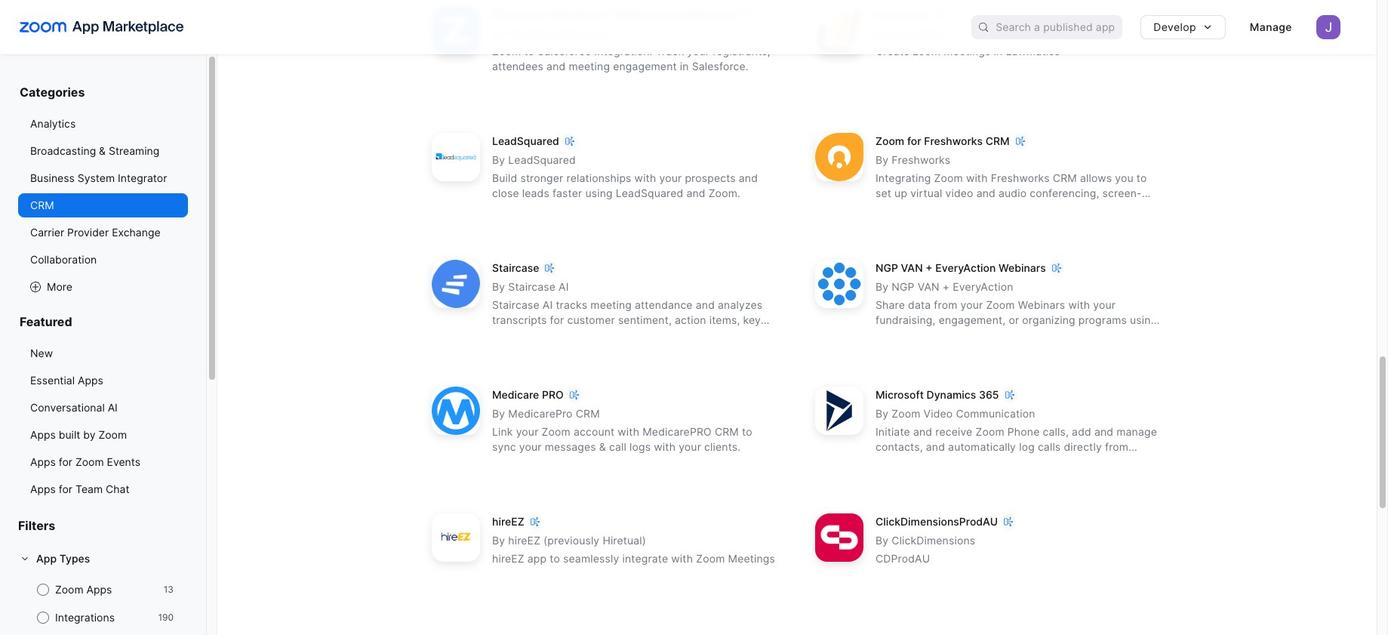Task type: locate. For each thing, give the bounding box(es) containing it.
0 vertical spatial staircase
[[492, 262, 540, 274]]

190
[[158, 612, 174, 623]]

with up call
[[618, 425, 640, 438]]

faster
[[553, 187, 583, 200]]

with up the "programs"
[[1069, 299, 1091, 311]]

analyzes
[[718, 299, 763, 311]]

(previously
[[544, 534, 600, 547]]

sharing,
[[876, 202, 917, 215]]

using inside by leadsquared build stronger relationships with your prospects and close leads faster using leadsquared and zoom.
[[586, 187, 613, 200]]

by up integrating
[[876, 154, 889, 166]]

conversational ai
[[30, 401, 118, 414]]

hireez down sync at the left bottom
[[492, 515, 525, 528]]

by inside by freshworks integrating zoom with freshworks crm allows you to set up virtual video and audio conferencing, screen- sharing, and other collaborative capabilities
[[876, 154, 889, 166]]

zoom up the attendees
[[492, 45, 521, 58]]

hireez up "app"
[[508, 534, 541, 547]]

freshworks
[[925, 135, 983, 148], [892, 154, 951, 166], [991, 172, 1050, 185]]

1 vertical spatial zoom.
[[1023, 329, 1055, 342]]

zoom. down organizing
[[1023, 329, 1055, 342]]

add
[[1072, 425, 1092, 438]]

freshworks up integrating
[[892, 154, 951, 166]]

by up transcripts
[[492, 280, 505, 293]]

to inside 'by hireez (previously hiretual) hireez app to seamlessly integrate with zoom meetings'
[[550, 552, 560, 565]]

your inside by predictive response zoom to salesforce integration. track your registrants, attendees and meeting engagement in salesforce.
[[687, 45, 710, 58]]

crm up conferencing,
[[1053, 172, 1078, 185]]

business
[[30, 171, 75, 184]]

in inside by lawmatics create zoom meetings in lawmatics
[[994, 45, 1003, 58]]

app
[[528, 552, 547, 565]]

webinars
[[616, 8, 663, 21], [999, 262, 1046, 274], [1019, 299, 1066, 311]]

0 vertical spatial in
[[994, 45, 1003, 58]]

0 vertical spatial microsoft
[[876, 388, 924, 401]]

salesforce up response
[[552, 8, 605, 21]]

0 vertical spatial using
[[586, 187, 613, 200]]

1 vertical spatial hireez
[[508, 534, 541, 547]]

1 vertical spatial using
[[1131, 314, 1158, 326]]

lawmatics up create
[[876, 8, 930, 21]]

by up create
[[876, 27, 889, 40]]

programs
[[1079, 314, 1127, 326]]

everyaction up engagement,
[[936, 262, 996, 274]]

dynamics down receive
[[927, 456, 977, 468]]

with down medicarepro
[[654, 441, 676, 453]]

app
[[36, 552, 57, 565]]

broadcasting & streaming link
[[18, 139, 188, 163]]

zoom. inside by leadsquared build stronger relationships with your prospects and close leads faster using leadsquared and zoom.
[[709, 187, 741, 200]]

and down or
[[1001, 329, 1020, 342]]

1 horizontal spatial from
[[1106, 441, 1129, 453]]

medicare
[[492, 388, 539, 401]]

apps for apps for zoom events
[[30, 455, 56, 468]]

0 vertical spatial van
[[901, 262, 923, 274]]

apps up filters
[[30, 483, 56, 495]]

using right the "programs"
[[1131, 314, 1158, 326]]

1 vertical spatial in
[[680, 60, 689, 73]]

dynamics up video
[[927, 388, 977, 401]]

1 vertical spatial +
[[943, 280, 950, 293]]

1 vertical spatial freshworks
[[892, 154, 951, 166]]

to right the you
[[1137, 172, 1147, 185]]

ai left tracks
[[543, 299, 553, 311]]

apps down "apps built by zoom"
[[30, 455, 56, 468]]

other
[[942, 202, 969, 215]]

2 vertical spatial ai
[[108, 401, 118, 414]]

with inside 'by hireez (previously hiretual) hireez app to seamlessly integrate with zoom meetings'
[[672, 552, 693, 565]]

capabilities
[[1041, 202, 1099, 215]]

zoom. inside by ngp van + everyaction share data from your zoom webinars with your fundraising, engagement, or organizing programs using ngp van + everyaction and zoom.
[[1023, 329, 1055, 342]]

and right the attendees
[[547, 60, 566, 73]]

by up the cdprodau
[[876, 534, 889, 547]]

+ down fundraising,
[[927, 329, 934, 342]]

in right meetings
[[994, 45, 1003, 58]]

1 vertical spatial everyaction
[[953, 280, 1014, 293]]

and up collaborative
[[977, 187, 996, 200]]

log
[[1020, 441, 1035, 453]]

and down prospects
[[687, 187, 706, 200]]

create
[[876, 45, 910, 58]]

apps built by zoom link
[[18, 423, 188, 447]]

2 horizontal spatial ai
[[559, 280, 569, 293]]

collaboration link
[[18, 248, 188, 272]]

meeting
[[569, 60, 610, 73], [591, 299, 632, 311]]

0 vertical spatial &
[[99, 144, 106, 157]]

phone
[[1008, 425, 1040, 438]]

0 horizontal spatial in
[[680, 60, 689, 73]]

to right "app"
[[550, 552, 560, 565]]

zoom right by
[[98, 428, 127, 441]]

microsoft up initiate
[[876, 388, 924, 401]]

2 vertical spatial webinars
[[1019, 299, 1066, 311]]

system
[[78, 171, 115, 184]]

by inside by ngp van + everyaction share data from your zoom webinars with your fundraising, engagement, or organizing programs using ngp van + everyaction and zoom.
[[876, 280, 889, 293]]

13
[[164, 584, 174, 595]]

2 microsoft from the top
[[876, 456, 924, 468]]

your inside by leadsquared build stronger relationships with your prospects and close leads faster using leadsquared and zoom.
[[660, 172, 682, 185]]

apps for team chat link
[[18, 477, 188, 501]]

apps down new link at the left
[[78, 374, 103, 387]]

ai up tracks
[[559, 280, 569, 293]]

from right "data"
[[934, 299, 958, 311]]

1 vertical spatial ngp
[[892, 280, 915, 293]]

opportunities
[[601, 329, 669, 342]]

by inside by staircase ai staircase ai tracks meeting attendance and analyzes transcripts for customer sentiment, action items, key topics, and risks and opportunities
[[492, 280, 505, 293]]

using down relationships
[[586, 187, 613, 200]]

1 vertical spatial van
[[918, 280, 940, 293]]

1 vertical spatial from
[[1106, 441, 1129, 453]]

ai down essential apps link
[[108, 401, 118, 414]]

1 vertical spatial dynamics
[[927, 456, 977, 468]]

app types
[[36, 552, 90, 565]]

link
[[492, 425, 513, 438]]

2 vertical spatial leadsquared
[[616, 187, 684, 200]]

hireez left "app"
[[492, 552, 525, 565]]

by predictive response zoom to salesforce integration. track your registrants, attendees and meeting engagement in salesforce.
[[492, 27, 771, 73]]

0 vertical spatial ai
[[559, 280, 569, 293]]

zoom up or
[[987, 299, 1015, 311]]

by up build
[[492, 154, 505, 166]]

zoom right integrate
[[696, 552, 725, 565]]

+ up "data"
[[926, 262, 933, 274]]

by up link on the left bottom of the page
[[492, 407, 505, 420]]

key
[[744, 314, 761, 326]]

by up initiate
[[876, 407, 889, 420]]

integrate
[[623, 552, 669, 565]]

leadsquared
[[492, 135, 560, 148], [508, 154, 576, 166], [616, 187, 684, 200]]

salesforce
[[552, 8, 605, 21], [538, 45, 591, 58]]

1 vertical spatial webinars
[[999, 262, 1046, 274]]

zoom inside by ngp van + everyaction share data from your zoom webinars with your fundraising, engagement, or organizing programs using ngp van + everyaction and zoom.
[[987, 299, 1015, 311]]

sentiment,
[[618, 314, 672, 326]]

conversational
[[30, 401, 105, 414]]

1 vertical spatial salesforce
[[538, 45, 591, 58]]

0 vertical spatial salesforce
[[552, 8, 605, 21]]

from inside by ngp van + everyaction share data from your zoom webinars with your fundraising, engagement, or organizing programs using ngp van + everyaction and zoom.
[[934, 299, 958, 311]]

1 horizontal spatial &
[[599, 441, 606, 453]]

to down the predictive
[[524, 45, 535, 58]]

events
[[107, 455, 141, 468]]

everyaction down the ngp van + everyaction webinars
[[953, 280, 1014, 293]]

freshworks up audio
[[991, 172, 1050, 185]]

with
[[635, 172, 657, 185], [967, 172, 988, 185], [1069, 299, 1091, 311], [618, 425, 640, 438], [654, 441, 676, 453], [672, 552, 693, 565]]

allows
[[1081, 172, 1113, 185]]

business system integrator link
[[18, 166, 188, 190]]

zoom up messages
[[542, 425, 571, 438]]

with up video
[[967, 172, 988, 185]]

more
[[47, 280, 72, 293]]

your
[[687, 45, 710, 58], [660, 172, 682, 185], [961, 299, 984, 311], [1094, 299, 1116, 311], [516, 425, 539, 438], [519, 441, 542, 453], [679, 441, 702, 453]]

1 vertical spatial 365
[[980, 456, 1000, 468]]

& left call
[[599, 441, 606, 453]]

for
[[535, 8, 549, 21], [908, 135, 922, 148], [550, 314, 564, 326], [59, 455, 73, 468], [59, 483, 73, 495]]

by inside by predictive response zoom to salesforce integration. track your registrants, attendees and meeting engagement in salesforce.
[[492, 27, 505, 40]]

dynamics
[[927, 388, 977, 401], [927, 456, 977, 468]]

lawmatics down search a published app element
[[1006, 45, 1061, 58]]

manage
[[1250, 20, 1293, 33]]

0 vertical spatial zoom.
[[709, 187, 741, 200]]

apps left built
[[30, 428, 56, 441]]

for for apps for team chat
[[59, 483, 73, 495]]

for left team
[[59, 483, 73, 495]]

0 horizontal spatial using
[[586, 187, 613, 200]]

with inside by ngp van + everyaction share data from your zoom webinars with your fundraising, engagement, or organizing programs using ngp van + everyaction and zoom.
[[1069, 299, 1091, 311]]

with right integrate
[[672, 552, 693, 565]]

1 horizontal spatial in
[[994, 45, 1003, 58]]

using
[[586, 187, 613, 200], [1131, 314, 1158, 326]]

with right relationships
[[635, 172, 657, 185]]

meeting down response
[[569, 60, 610, 73]]

1 horizontal spatial zoom.
[[1023, 329, 1055, 342]]

zoom. down prospects
[[709, 187, 741, 200]]

apps for zoom events
[[30, 455, 141, 468]]

by down the zfusion
[[492, 27, 505, 40]]

0 vertical spatial meeting
[[569, 60, 610, 73]]

by inside by leadsquared build stronger relationships with your prospects and close leads faster using leadsquared and zoom.
[[492, 154, 505, 166]]

0 vertical spatial webinars
[[616, 8, 663, 21]]

meeting up "customer"
[[591, 299, 632, 311]]

for up risks
[[550, 314, 564, 326]]

0 vertical spatial from
[[934, 299, 958, 311]]

initiate
[[876, 425, 911, 438]]

everyaction
[[936, 262, 996, 274], [953, 280, 1014, 293], [937, 329, 998, 342]]

1 vertical spatial &
[[599, 441, 606, 453]]

365
[[979, 388, 999, 401], [980, 456, 1000, 468]]

by for by zoom video communication initiate and receive zoom phone calls, add and manage contacts, and automatically log calls directly from microsoft dynamics 365 crm.
[[876, 407, 889, 420]]

by for by clickdimensions cdprodau
[[876, 534, 889, 547]]

to inside by predictive response zoom to salesforce integration. track your registrants, attendees and meeting engagement in salesforce.
[[524, 45, 535, 58]]

banner
[[0, 0, 1377, 54]]

365 down the automatically
[[980, 456, 1000, 468]]

zoom inside apps built by zoom link
[[98, 428, 127, 441]]

dynamics inside by zoom video communication initiate and receive zoom phone calls, add and manage contacts, and automatically log calls directly from microsoft dynamics 365 crm.
[[927, 456, 977, 468]]

everyaction down engagement,
[[937, 329, 998, 342]]

and up track
[[666, 8, 685, 21]]

or
[[1009, 314, 1020, 326]]

2 vertical spatial freshworks
[[991, 172, 1050, 185]]

365 inside by zoom video communication initiate and receive zoom phone calls, add and manage contacts, and automatically log calls directly from microsoft dynamics 365 crm.
[[980, 456, 1000, 468]]

for for zoom for freshworks crm
[[908, 135, 922, 148]]

webinars up organizing
[[1019, 299, 1066, 311]]

freshworks up video
[[925, 135, 983, 148]]

predictive
[[508, 27, 559, 40]]

by inside by lawmatics create zoom meetings in lawmatics
[[876, 27, 889, 40]]

hireez
[[492, 515, 525, 528], [508, 534, 541, 547], [492, 552, 525, 565]]

for inside by staircase ai staircase ai tracks meeting attendance and analyzes transcripts for customer sentiment, action items, key topics, and risks and opportunities
[[550, 314, 564, 326]]

by for by medicarepro crm link your zoom account with medicarepro crm to sync your messages & call logs with your clients.
[[492, 407, 505, 420]]

apps
[[78, 374, 103, 387], [30, 428, 56, 441], [30, 455, 56, 468], [30, 483, 56, 495], [87, 583, 112, 596]]

clients.
[[705, 441, 741, 453]]

for down built
[[59, 455, 73, 468]]

+ down the ngp van + everyaction webinars
[[943, 280, 950, 293]]

and left risks
[[530, 329, 549, 342]]

and inside by predictive response zoom to salesforce integration. track your registrants, attendees and meeting engagement in salesforce.
[[547, 60, 566, 73]]

by inside by medicarepro crm link your zoom account with medicarepro crm to sync your messages & call logs with your clients.
[[492, 407, 505, 420]]

in
[[994, 45, 1003, 58], [680, 60, 689, 73]]

1 vertical spatial meeting
[[591, 299, 632, 311]]

virtual
[[911, 187, 943, 200]]

1 vertical spatial ai
[[543, 299, 553, 311]]

develop
[[1154, 20, 1197, 33]]

0 horizontal spatial from
[[934, 299, 958, 311]]

risks
[[552, 329, 576, 342]]

by inside 'by hireez (previously hiretual) hireez app to seamlessly integrate with zoom meetings'
[[492, 534, 505, 547]]

from down manage
[[1106, 441, 1129, 453]]

attendance
[[635, 299, 693, 311]]

meetings inside 'by hireez (previously hiretual) hireez app to seamlessly integrate with zoom meetings'
[[728, 552, 776, 565]]

customer
[[567, 314, 615, 326]]

by up share
[[876, 280, 889, 293]]

lawmatics up the zoom
[[892, 27, 947, 40]]

lawmatics
[[876, 8, 930, 21], [892, 27, 947, 40], [1006, 45, 1061, 58]]

to right medicarepro
[[742, 425, 753, 438]]

data
[[909, 299, 931, 311]]

in down track
[[680, 60, 689, 73]]

& down analytics link
[[99, 144, 106, 157]]

webinars right -
[[616, 8, 663, 21]]

zoom inside 'by hireez (previously hiretual) hireez app to seamlessly integrate with zoom meetings'
[[696, 552, 725, 565]]

crm up account
[[576, 407, 600, 420]]

featured button
[[18, 314, 188, 341]]

by left '(previously'
[[492, 534, 505, 547]]

organizing
[[1023, 314, 1076, 326]]

1 horizontal spatial using
[[1131, 314, 1158, 326]]

zoom up the automatically
[[976, 425, 1005, 438]]

for up the predictive
[[535, 8, 549, 21]]

zoom down by
[[76, 455, 104, 468]]

zfusion for salesforce - webinars and meetings
[[492, 8, 735, 21]]

zoom
[[492, 45, 521, 58], [876, 135, 905, 148], [935, 172, 963, 185], [987, 299, 1015, 311], [892, 407, 921, 420], [542, 425, 571, 438], [976, 425, 1005, 438], [98, 428, 127, 441], [76, 455, 104, 468], [696, 552, 725, 565], [55, 583, 84, 596]]

by inside by clickdimensions cdprodau
[[876, 534, 889, 547]]

1 horizontal spatial ai
[[543, 299, 553, 311]]

zoom up video
[[935, 172, 963, 185]]

by for by lawmatics create zoom meetings in lawmatics
[[876, 27, 889, 40]]

365 up communication
[[979, 388, 999, 401]]

ngp
[[876, 262, 899, 274], [892, 280, 915, 293], [876, 329, 899, 342]]

develop button
[[1141, 15, 1226, 39]]

from inside by zoom video communication initiate and receive zoom phone calls, add and manage contacts, and automatically log calls directly from microsoft dynamics 365 crm.
[[1106, 441, 1129, 453]]

action
[[675, 314, 707, 326]]

0 vertical spatial leadsquared
[[492, 135, 560, 148]]

0 vertical spatial hireez
[[492, 515, 525, 528]]

1 vertical spatial leadsquared
[[508, 154, 576, 166]]

by leadsquared build stronger relationships with your prospects and close leads faster using leadsquared and zoom.
[[492, 154, 758, 200]]

crm.
[[1003, 456, 1031, 468]]

webinars up by ngp van + everyaction share data from your zoom webinars with your fundraising, engagement, or organizing programs using ngp van + everyaction and zoom.
[[999, 262, 1046, 274]]

manage button
[[1238, 15, 1305, 39]]

1 vertical spatial meetings
[[728, 552, 776, 565]]

1 vertical spatial microsoft
[[876, 456, 924, 468]]

by inside by zoom video communication initiate and receive zoom phone calls, add and manage contacts, and automatically log calls directly from microsoft dynamics 365 crm.
[[876, 407, 889, 420]]

video
[[946, 187, 974, 200]]

chat
[[106, 483, 130, 495]]

for up integrating
[[908, 135, 922, 148]]

salesforce down response
[[538, 45, 591, 58]]

0 horizontal spatial zoom.
[[709, 187, 741, 200]]

carrier
[[30, 226, 64, 239]]

microsoft down the contacts,
[[876, 456, 924, 468]]

collaboration
[[30, 253, 97, 266]]



Task type: describe. For each thing, give the bounding box(es) containing it.
0 vertical spatial +
[[926, 262, 933, 274]]

banner containing develop
[[0, 0, 1377, 54]]

response
[[562, 27, 612, 40]]

microsoft dynamics 365
[[876, 388, 999, 401]]

communication
[[956, 407, 1036, 420]]

meeting inside by staircase ai staircase ai tracks meeting attendance and analyzes transcripts for customer sentiment, action items, key topics, and risks and opportunities
[[591, 299, 632, 311]]

to inside by freshworks integrating zoom with freshworks crm allows you to set up virtual video and audio conferencing, screen- sharing, and other collaborative capabilities
[[1137, 172, 1147, 185]]

categories button
[[18, 85, 188, 112]]

for for apps for zoom events
[[59, 455, 73, 468]]

0 horizontal spatial &
[[99, 144, 106, 157]]

2 vertical spatial +
[[927, 329, 934, 342]]

by for by predictive response zoom to salesforce integration. track your registrants, attendees and meeting engagement in salesforce.
[[492, 27, 505, 40]]

calls
[[1038, 441, 1061, 453]]

by clickdimensions cdprodau
[[876, 534, 976, 565]]

engagement,
[[939, 314, 1006, 326]]

video
[[924, 407, 953, 420]]

2 vertical spatial ngp
[[876, 329, 899, 342]]

crm up 'clients.'
[[715, 425, 739, 438]]

0 vertical spatial everyaction
[[936, 262, 996, 274]]

categories
[[20, 85, 85, 100]]

broadcasting & streaming
[[30, 144, 160, 157]]

1 vertical spatial staircase
[[508, 280, 556, 293]]

by ngp van + everyaction share data from your zoom webinars with your fundraising, engagement, or organizing programs using ngp van + everyaction and zoom.
[[876, 280, 1158, 342]]

streaming
[[109, 144, 160, 157]]

and up action
[[696, 299, 715, 311]]

apps for apps for team chat
[[30, 483, 56, 495]]

by for by ngp van + everyaction share data from your zoom webinars with your fundraising, engagement, or organizing programs using ngp van + everyaction and zoom.
[[876, 280, 889, 293]]

call
[[609, 441, 627, 453]]

automatically
[[949, 441, 1017, 453]]

zoom up initiate
[[892, 407, 921, 420]]

crm inside by freshworks integrating zoom with freshworks crm allows you to set up virtual video and audio conferencing, screen- sharing, and other collaborative capabilities
[[1053, 172, 1078, 185]]

zoom inside by medicarepro crm link your zoom account with medicarepro crm to sync your messages & call logs with your clients.
[[542, 425, 571, 438]]

2 vertical spatial lawmatics
[[1006, 45, 1061, 58]]

using inside by ngp van + everyaction share data from your zoom webinars with your fundraising, engagement, or organizing programs using ngp van + everyaction and zoom.
[[1131, 314, 1158, 326]]

analytics link
[[18, 112, 188, 136]]

in inside by predictive response zoom to salesforce integration. track your registrants, attendees and meeting engagement in salesforce.
[[680, 60, 689, 73]]

collaborative
[[972, 202, 1038, 215]]

essential apps link
[[18, 369, 188, 393]]

business system integrator
[[30, 171, 167, 184]]

filters
[[18, 518, 55, 533]]

0 vertical spatial meetings
[[688, 8, 735, 21]]

medicare pro
[[492, 388, 564, 401]]

provider
[[67, 226, 109, 239]]

manage
[[1117, 425, 1158, 438]]

zoom apps
[[55, 583, 112, 596]]

by hireez (previously hiretual) hireez app to seamlessly integrate with zoom meetings
[[492, 534, 776, 565]]

integrations
[[55, 611, 115, 624]]

by for by staircase ai staircase ai tracks meeting attendance and analyzes transcripts for customer sentiment, action items, key topics, and risks and opportunities
[[492, 280, 505, 293]]

by for by leadsquared build stronger relationships with your prospects and close leads faster using leadsquared and zoom.
[[492, 154, 505, 166]]

0 vertical spatial lawmatics
[[876, 8, 930, 21]]

broadcasting
[[30, 144, 96, 157]]

2 vertical spatial van
[[902, 329, 924, 342]]

by
[[83, 428, 96, 441]]

0 vertical spatial 365
[[979, 388, 999, 401]]

receive
[[936, 425, 973, 438]]

zoom inside by freshworks integrating zoom with freshworks crm allows you to set up virtual video and audio conferencing, screen- sharing, and other collaborative capabilities
[[935, 172, 963, 185]]

featured
[[20, 314, 72, 329]]

build
[[492, 172, 518, 185]]

attendees
[[492, 60, 544, 73]]

conferencing,
[[1030, 187, 1100, 200]]

meetings
[[944, 45, 991, 58]]

webinars inside by ngp van + everyaction share data from your zoom webinars with your fundraising, engagement, or organizing programs using ngp van + everyaction and zoom.
[[1019, 299, 1066, 311]]

ngp van + everyaction webinars
[[876, 262, 1046, 274]]

0 vertical spatial ngp
[[876, 262, 899, 274]]

webinars for predictive response
[[616, 8, 663, 21]]

medicarepro
[[643, 425, 712, 438]]

search a published app element
[[972, 15, 1123, 39]]

and right prospects
[[739, 172, 758, 185]]

pro
[[542, 388, 564, 401]]

seamlessly
[[563, 552, 620, 565]]

2 vertical spatial everyaction
[[937, 329, 998, 342]]

exchange
[[112, 226, 161, 239]]

app types button
[[18, 547, 188, 571]]

transcripts
[[492, 314, 547, 326]]

apps for zoom events link
[[18, 450, 188, 474]]

salesforce inside by predictive response zoom to salesforce integration. track your registrants, attendees and meeting engagement in salesforce.
[[538, 45, 591, 58]]

analytics
[[30, 117, 76, 130]]

for for zfusion for salesforce - webinars and meetings
[[535, 8, 549, 21]]

2 vertical spatial hireez
[[492, 552, 525, 565]]

engagement
[[613, 60, 677, 73]]

zoom inside apps for zoom events link
[[76, 455, 104, 468]]

medicarepro
[[508, 407, 573, 420]]

0 vertical spatial freshworks
[[925, 135, 983, 148]]

by lawmatics create zoom meetings in lawmatics
[[876, 27, 1061, 58]]

-
[[608, 8, 613, 21]]

account
[[574, 425, 615, 438]]

1 vertical spatial lawmatics
[[892, 27, 947, 40]]

0 horizontal spatial ai
[[108, 401, 118, 414]]

messages
[[545, 441, 596, 453]]

and right add
[[1095, 425, 1114, 438]]

conversational ai link
[[18, 396, 188, 420]]

new link
[[18, 341, 188, 366]]

and down receive
[[926, 441, 945, 453]]

zoom up integrating
[[876, 135, 905, 148]]

set
[[876, 187, 892, 200]]

apps down app types dropdown button
[[87, 583, 112, 596]]

fundraising,
[[876, 314, 936, 326]]

sync
[[492, 441, 516, 453]]

screen-
[[1103, 187, 1142, 200]]

with inside by leadsquared build stronger relationships with your prospects and close leads faster using leadsquared and zoom.
[[635, 172, 657, 185]]

by for by hireez (previously hiretual) hireez app to seamlessly integrate with zoom meetings
[[492, 534, 505, 547]]

zfusion
[[492, 8, 532, 21]]

zoom inside by predictive response zoom to salesforce integration. track your registrants, attendees and meeting engagement in salesforce.
[[492, 45, 521, 58]]

0 vertical spatial dynamics
[[927, 388, 977, 401]]

microsoft inside by zoom video communication initiate and receive zoom phone calls, add and manage contacts, and automatically log calls directly from microsoft dynamics 365 crm.
[[876, 456, 924, 468]]

apps for apps built by zoom
[[30, 428, 56, 441]]

& inside by medicarepro crm link your zoom account with medicarepro crm to sync your messages & call logs with your clients.
[[599, 441, 606, 453]]

2 vertical spatial staircase
[[492, 299, 540, 311]]

integrator
[[118, 171, 167, 184]]

to inside by medicarepro crm link your zoom account with medicarepro crm to sync your messages & call logs with your clients.
[[742, 425, 753, 438]]

carrier provider exchange
[[30, 226, 161, 239]]

1 microsoft from the top
[[876, 388, 924, 401]]

registrants,
[[713, 45, 771, 58]]

clickdimensionsprodau
[[876, 515, 998, 528]]

clickdimensions
[[892, 534, 976, 547]]

and inside by ngp van + everyaction share data from your zoom webinars with your fundraising, engagement, or organizing programs using ngp van + everyaction and zoom.
[[1001, 329, 1020, 342]]

Search text field
[[996, 16, 1123, 38]]

stronger
[[521, 172, 564, 185]]

topics,
[[492, 329, 527, 342]]

integration.
[[595, 45, 653, 58]]

zoom
[[913, 45, 941, 58]]

integrating
[[876, 172, 931, 185]]

and down "customer"
[[579, 329, 598, 342]]

meeting inside by predictive response zoom to salesforce integration. track your registrants, attendees and meeting engagement in salesforce.
[[569, 60, 610, 73]]

crm up carrier
[[30, 199, 54, 211]]

crm up by freshworks integrating zoom with freshworks crm allows you to set up virtual video and audio conferencing, screen- sharing, and other collaborative capabilities
[[986, 135, 1010, 148]]

and down the "virtual"
[[920, 202, 939, 215]]

carrier provider exchange link
[[18, 221, 188, 245]]

and down video
[[914, 425, 933, 438]]

relationships
[[567, 172, 632, 185]]

zoom down the types
[[55, 583, 84, 596]]

with inside by freshworks integrating zoom with freshworks crm allows you to set up virtual video and audio conferencing, screen- sharing, and other collaborative capabilities
[[967, 172, 988, 185]]

webinars for ngp van + everyaction
[[999, 262, 1046, 274]]

track
[[656, 45, 684, 58]]

essential
[[30, 374, 75, 387]]

by for by freshworks integrating zoom with freshworks crm allows you to set up virtual video and audio conferencing, screen- sharing, and other collaborative capabilities
[[876, 154, 889, 166]]

prospects
[[685, 172, 736, 185]]

new
[[30, 347, 53, 359]]

apps built by zoom
[[30, 428, 127, 441]]



Task type: vqa. For each thing, say whether or not it's contained in the screenshot.


